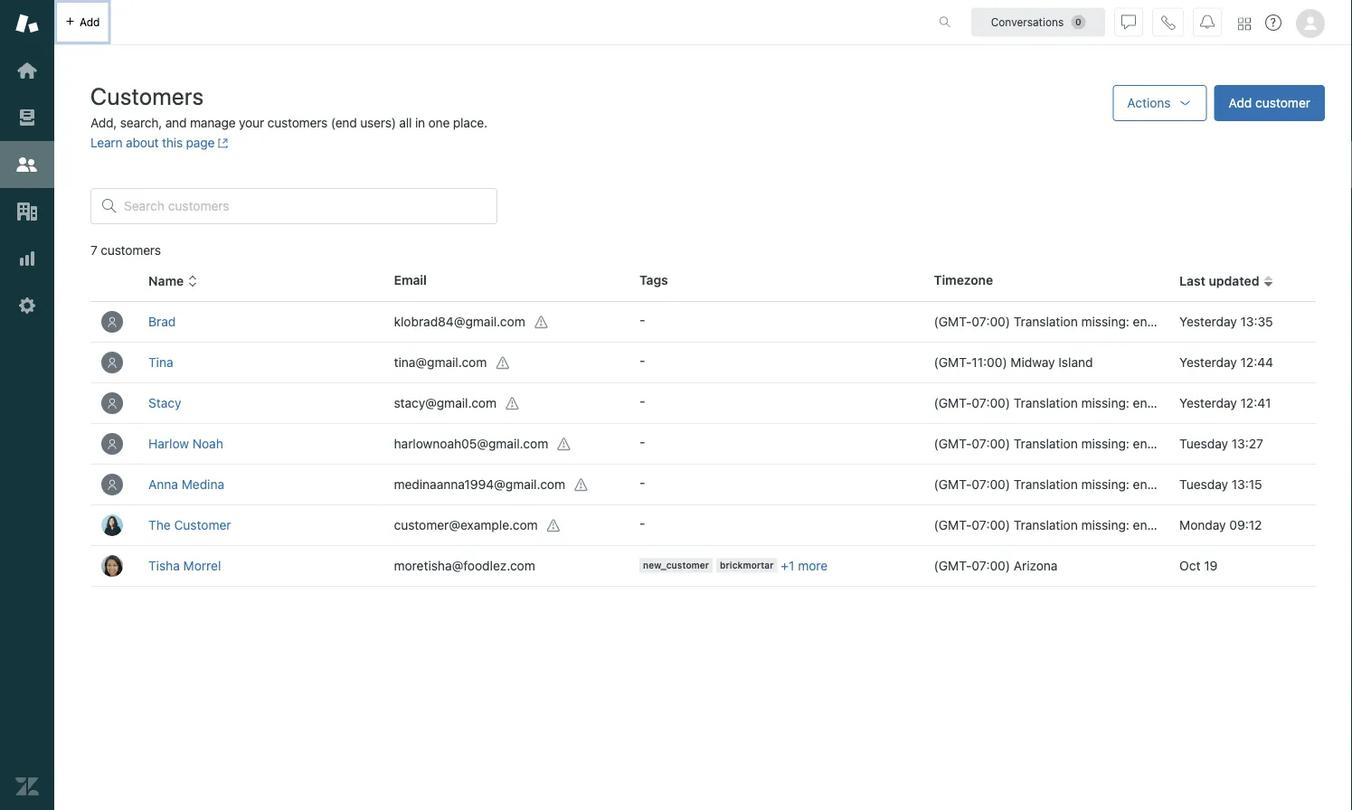 Task type: locate. For each thing, give the bounding box(es) containing it.
en-
[[1133, 314, 1153, 329], [1133, 396, 1153, 411], [1133, 436, 1153, 451], [1133, 477, 1153, 492], [1133, 518, 1153, 533]]

(gmt-
[[934, 314, 972, 329], [934, 355, 972, 370], [934, 396, 972, 411], [934, 436, 972, 451], [934, 477, 972, 492], [934, 518, 972, 533], [934, 558, 972, 573]]

yesterday up the "tuesday 13:27"
[[1179, 396, 1237, 411]]

1.txt.timezone.america_los_a down '12:41'
[[1188, 436, 1352, 451]]

1 en- from the top
[[1133, 314, 1153, 329]]

learn about this page link
[[90, 135, 228, 150]]

island
[[1058, 355, 1093, 370]]

07:00) for tuesday 13:15
[[972, 477, 1010, 492]]

2 yesterday from the top
[[1179, 355, 1237, 370]]

1.txt.timezone.america_los_a down "13:27"
[[1188, 477, 1352, 492]]

3 (gmt- from the top
[[934, 396, 972, 411]]

3 missing: from the top
[[1081, 436, 1129, 451]]

customers inside customers add, search, and manage your customers (end users) all in one place.
[[267, 115, 328, 130]]

4 en- from the top
[[1133, 477, 1153, 492]]

monday
[[1179, 518, 1226, 533]]

(gmt-07:00) translation missing: en-us-x-1.txt.timezone.america_los_a for tuesday 13:15
[[934, 477, 1352, 492]]

in
[[415, 115, 425, 130]]

yesterday for yesterday 13:35
[[1179, 314, 1237, 329]]

12:41
[[1240, 396, 1271, 411]]

1 (gmt-07:00) translation missing: en-us-x-1.txt.timezone.america_los_a from the top
[[934, 314, 1352, 329]]

5 1.txt.timezone.america_los_a from the top
[[1188, 518, 1352, 533]]

2 tuesday from the top
[[1179, 477, 1228, 492]]

place.
[[453, 115, 487, 130]]

harlow noah link
[[148, 436, 223, 451]]

5 x- from the top
[[1176, 518, 1188, 533]]

5 07:00) from the top
[[972, 518, 1010, 533]]

en- left yesterday 12:41 at the right of page
[[1133, 396, 1153, 411]]

actions
[[1127, 95, 1171, 110]]

reporting image
[[15, 247, 39, 270]]

x- down last
[[1176, 314, 1188, 329]]

x- up the "monday"
[[1176, 477, 1188, 492]]

yesterday
[[1179, 314, 1237, 329], [1179, 355, 1237, 370], [1179, 396, 1237, 411]]

customers right your
[[267, 115, 328, 130]]

1 vertical spatial customers
[[101, 243, 161, 258]]

(gmt-07:00) translation missing: en-us-x-1.txt.timezone.america_los_a up the oct
[[934, 518, 1352, 533]]

en- for monday 09:12
[[1133, 518, 1153, 533]]

- for tina@gmail.com
[[639, 353, 645, 368]]

translation for tuesday 13:15
[[1014, 477, 1078, 492]]

(gmt- for tuesday 13:27
[[934, 436, 972, 451]]

2 missing: from the top
[[1081, 396, 1129, 411]]

missing:
[[1081, 314, 1129, 329], [1081, 396, 1129, 411], [1081, 436, 1129, 451], [1081, 477, 1129, 492], [1081, 518, 1129, 533]]

1 tuesday from the top
[[1179, 436, 1228, 451]]

Search customers field
[[124, 198, 486, 214]]

translation for monday 09:12
[[1014, 518, 1078, 533]]

1 x- from the top
[[1176, 314, 1188, 329]]

(gmt- for yesterday 12:41
[[934, 396, 972, 411]]

(gmt- for yesterday 12:44
[[934, 355, 972, 370]]

email
[[394, 273, 427, 288]]

anna
[[148, 477, 178, 492]]

button displays agent's chat status as invisible. image
[[1121, 15, 1136, 29]]

1 1.txt.timezone.america_los_a from the top
[[1188, 314, 1352, 329]]

1.txt.timezone.america_los_a down 12:44 in the right of the page
[[1188, 396, 1352, 411]]

2 1.txt.timezone.america_los_a from the top
[[1188, 396, 1352, 411]]

3 07:00) from the top
[[972, 436, 1010, 451]]

4 missing: from the top
[[1081, 477, 1129, 492]]

19
[[1204, 558, 1218, 573]]

0 horizontal spatial customers
[[101, 243, 161, 258]]

(gmt-07:00) translation missing: en-us-x-1.txt.timezone.america_los_a
[[934, 314, 1352, 329], [934, 396, 1352, 411], [934, 436, 1352, 451], [934, 477, 1352, 492], [934, 518, 1352, 533]]

1.txt.timezone.america_los_a down the 13:15
[[1188, 518, 1352, 533]]

new_customer
[[643, 560, 709, 570]]

notifications image
[[1200, 15, 1215, 29]]

en- left the "tuesday 13:27"
[[1133, 436, 1153, 451]]

6 07:00) from the top
[[972, 558, 1010, 573]]

(gmt- for tuesday 13:15
[[934, 477, 972, 492]]

1 horizontal spatial customers
[[267, 115, 328, 130]]

2 us- from the top
[[1153, 396, 1176, 411]]

unverified email image for customer@example.com
[[547, 519, 561, 533]]

7 (gmt- from the top
[[934, 558, 972, 573]]

2 (gmt- from the top
[[934, 355, 972, 370]]

customer@example.com
[[394, 517, 538, 532]]

5 us- from the top
[[1153, 518, 1176, 533]]

1.txt.timezone.america_los_a
[[1188, 314, 1352, 329], [1188, 396, 1352, 411], [1188, 436, 1352, 451], [1188, 477, 1352, 492], [1188, 518, 1352, 533]]

tuesday up the "monday"
[[1179, 477, 1228, 492]]

(gmt-07:00) translation missing: en-us-x-1.txt.timezone.america_los_a for yesterday 13:35
[[934, 314, 1352, 329]]

1 - from the top
[[639, 312, 645, 327]]

2 vertical spatial unverified email image
[[574, 478, 589, 493]]

medinaanna1994@gmail.com
[[394, 476, 565, 491]]

name button
[[148, 273, 198, 290]]

2 vertical spatial unverified email image
[[547, 519, 561, 533]]

-
[[639, 312, 645, 327], [639, 353, 645, 368], [639, 394, 645, 409], [639, 435, 645, 449], [639, 475, 645, 490], [639, 516, 645, 531]]

translation
[[1014, 314, 1078, 329], [1014, 396, 1078, 411], [1014, 436, 1078, 451], [1014, 477, 1078, 492], [1014, 518, 1078, 533]]

updated
[[1209, 274, 1259, 289]]

your
[[239, 115, 264, 130]]

views image
[[15, 106, 39, 129]]

2 en- from the top
[[1133, 396, 1153, 411]]

3 translation from the top
[[1014, 436, 1078, 451]]

x- up the oct
[[1176, 518, 1188, 533]]

us- for tuesday 13:27
[[1153, 436, 1176, 451]]

learn
[[90, 135, 123, 150]]

- for medinaanna1994@gmail.com
[[639, 475, 645, 490]]

x- for monday 09:12
[[1176, 518, 1188, 533]]

midway
[[1011, 355, 1055, 370]]

yesterday 12:44
[[1179, 355, 1273, 370]]

us- left tuesday 13:15
[[1153, 477, 1176, 492]]

3 x- from the top
[[1176, 436, 1188, 451]]

(gmt-07:00) translation missing: en-us-x-1.txt.timezone.america_los_a down island
[[934, 396, 1352, 411]]

(gmt-07:00) translation missing: en-us-x-1.txt.timezone.america_los_a up the "monday"
[[934, 477, 1352, 492]]

- for harlownoah05@gmail.com
[[639, 435, 645, 449]]

0 horizontal spatial unverified email image
[[534, 315, 549, 330]]

unverified email image
[[534, 315, 549, 330], [557, 437, 572, 452], [574, 478, 589, 493]]

11:00)
[[972, 355, 1007, 370]]

1 us- from the top
[[1153, 314, 1176, 329]]

0 vertical spatial customers
[[267, 115, 328, 130]]

missing: for tuesday 13:15
[[1081, 477, 1129, 492]]

conversations
[[991, 16, 1064, 28]]

07:00)
[[972, 314, 1010, 329], [972, 396, 1010, 411], [972, 436, 1010, 451], [972, 477, 1010, 492], [972, 518, 1010, 533], [972, 558, 1010, 573]]

1 horizontal spatial unverified email image
[[557, 437, 572, 452]]

conversations button
[[971, 8, 1105, 37]]

4 - from the top
[[639, 435, 645, 449]]

yesterday 13:35
[[1179, 314, 1273, 329]]

4 x- from the top
[[1176, 477, 1188, 492]]

2 translation from the top
[[1014, 396, 1078, 411]]

noah
[[192, 436, 223, 451]]

6 - from the top
[[639, 516, 645, 531]]

1 vertical spatial unverified email image
[[557, 437, 572, 452]]

us- for yesterday 13:35
[[1153, 314, 1176, 329]]

brad
[[148, 314, 176, 329]]

harlow
[[148, 436, 189, 451]]

2 07:00) from the top
[[972, 396, 1010, 411]]

5 (gmt- from the top
[[934, 477, 972, 492]]

anna medina link
[[148, 477, 224, 492]]

en- left yesterday 13:35
[[1133, 314, 1153, 329]]

tisha
[[148, 558, 180, 573]]

1 vertical spatial yesterday
[[1179, 355, 1237, 370]]

0 vertical spatial unverified email image
[[496, 356, 510, 370]]

tuesday left "13:27"
[[1179, 436, 1228, 451]]

1.txt.timezone.america_los_a for tuesday 13:27
[[1188, 436, 1352, 451]]

anna medina
[[148, 477, 224, 492]]

0 vertical spatial unverified email image
[[534, 315, 549, 330]]

us- left yesterday 12:41 at the right of page
[[1153, 396, 1176, 411]]

3 yesterday from the top
[[1179, 396, 1237, 411]]

unverified email image up harlownoah05@gmail.com
[[506, 397, 520, 411]]

en- for yesterday 12:41
[[1133, 396, 1153, 411]]

1 translation from the top
[[1014, 314, 1078, 329]]

stacy
[[148, 396, 181, 411]]

oct
[[1179, 558, 1201, 573]]

zendesk image
[[15, 775, 39, 799]]

3 en- from the top
[[1133, 436, 1153, 451]]

us-
[[1153, 314, 1176, 329], [1153, 396, 1176, 411], [1153, 436, 1176, 451], [1153, 477, 1176, 492], [1153, 518, 1176, 533]]

(gmt-07:00) translation missing: en-us-x-1.txt.timezone.america_los_a up tuesday 13:15
[[934, 436, 1352, 451]]

4 07:00) from the top
[[972, 477, 1010, 492]]

4 translation from the top
[[1014, 477, 1078, 492]]

x- up the "tuesday 13:27"
[[1176, 396, 1188, 411]]

4 (gmt- from the top
[[934, 436, 972, 451]]

2 (gmt-07:00) translation missing: en-us-x-1.txt.timezone.america_los_a from the top
[[934, 396, 1352, 411]]

1 yesterday from the top
[[1179, 314, 1237, 329]]

5 - from the top
[[639, 475, 645, 490]]

1.txt.timezone.america_los_a for yesterday 12:41
[[1188, 396, 1352, 411]]

tuesday
[[1179, 436, 1228, 451], [1179, 477, 1228, 492]]

stacy@gmail.com
[[394, 395, 497, 410]]

us- left the "tuesday 13:27"
[[1153, 436, 1176, 451]]

3 us- from the top
[[1153, 436, 1176, 451]]

unverified email image for medinaanna1994@gmail.com
[[574, 478, 589, 493]]

customers
[[90, 82, 204, 109]]

tuesday for tuesday 13:27
[[1179, 436, 1228, 451]]

us- for yesterday 12:41
[[1153, 396, 1176, 411]]

2 x- from the top
[[1176, 396, 1188, 411]]

4 1.txt.timezone.america_los_a from the top
[[1188, 477, 1352, 492]]

yesterday up yesterday 12:41 at the right of page
[[1179, 355, 1237, 370]]

en- for tuesday 13:15
[[1133, 477, 1153, 492]]

1 07:00) from the top
[[972, 314, 1010, 329]]

x-
[[1176, 314, 1188, 329], [1176, 396, 1188, 411], [1176, 436, 1188, 451], [1176, 477, 1188, 492], [1176, 518, 1188, 533]]

en- left the "monday"
[[1133, 518, 1153, 533]]

zendesk products image
[[1238, 18, 1251, 30]]

en- left tuesday 13:15
[[1133, 477, 1153, 492]]

12:44
[[1240, 355, 1273, 370]]

6 (gmt- from the top
[[934, 518, 972, 533]]

2 - from the top
[[639, 353, 645, 368]]

3 (gmt-07:00) translation missing: en-us-x-1.txt.timezone.america_los_a from the top
[[934, 436, 1352, 451]]

1.txt.timezone.america_los_a up 12:44 in the right of the page
[[1188, 314, 1352, 329]]

yesterday down last updated
[[1179, 314, 1237, 329]]

4 (gmt-07:00) translation missing: en-us-x-1.txt.timezone.america_los_a from the top
[[934, 477, 1352, 492]]

more
[[798, 558, 828, 573]]

1 vertical spatial unverified email image
[[506, 397, 520, 411]]

customers right 7
[[101, 243, 161, 258]]

07:00) for oct 19
[[972, 558, 1010, 573]]

5 translation from the top
[[1014, 518, 1078, 533]]

5 en- from the top
[[1133, 518, 1153, 533]]

unverified email image for stacy@gmail.com
[[506, 397, 520, 411]]

x- up tuesday 13:15
[[1176, 436, 1188, 451]]

unverified email image for tina@gmail.com
[[496, 356, 510, 370]]

2 vertical spatial yesterday
[[1179, 396, 1237, 411]]

3 1.txt.timezone.america_los_a from the top
[[1188, 436, 1352, 451]]

add button
[[54, 0, 111, 44]]

7 customers
[[90, 243, 161, 258]]

x- for yesterday 12:41
[[1176, 396, 1188, 411]]

us- left yesterday 13:35
[[1153, 314, 1176, 329]]

tisha morrel link
[[148, 558, 221, 573]]

1 missing: from the top
[[1081, 314, 1129, 329]]

yesterday for yesterday 12:44
[[1179, 355, 1237, 370]]

4 us- from the top
[[1153, 477, 1176, 492]]

customers
[[267, 115, 328, 130], [101, 243, 161, 258]]

customer
[[1255, 95, 1310, 110]]

missing: for tuesday 13:27
[[1081, 436, 1129, 451]]

5 (gmt-07:00) translation missing: en-us-x-1.txt.timezone.america_los_a from the top
[[934, 518, 1352, 533]]

unverified email image down the medinaanna1994@gmail.com
[[547, 519, 561, 533]]

2 horizontal spatial unverified email image
[[574, 478, 589, 493]]

1 (gmt- from the top
[[934, 314, 972, 329]]

tuesday for tuesday 13:15
[[1179, 477, 1228, 492]]

en- for yesterday 13:35
[[1133, 314, 1153, 329]]

1 vertical spatial tuesday
[[1179, 477, 1228, 492]]

tuesday 13:27
[[1179, 436, 1263, 451]]

5 missing: from the top
[[1081, 518, 1129, 533]]

unverified email image down klobrad84@gmail.com
[[496, 356, 510, 370]]

us- left the "monday"
[[1153, 518, 1176, 533]]

0 vertical spatial yesterday
[[1179, 314, 1237, 329]]

(gmt-07:00) translation missing: en-us-x-1.txt.timezone.america_los_a down last
[[934, 314, 1352, 329]]

add customer
[[1229, 95, 1310, 110]]

moretisha@foodlez.com
[[394, 558, 535, 573]]

1.txt.timezone.america_los_a for monday 09:12
[[1188, 518, 1352, 533]]

0 vertical spatial tuesday
[[1179, 436, 1228, 451]]

3 - from the top
[[639, 394, 645, 409]]

(end
[[331, 115, 357, 130]]

unverified email image
[[496, 356, 510, 370], [506, 397, 520, 411], [547, 519, 561, 533]]



Task type: vqa. For each thing, say whether or not it's contained in the screenshot.
(Gmt- related to Oct 19
yes



Task type: describe. For each thing, give the bounding box(es) containing it.
yesterday 12:41
[[1179, 396, 1271, 411]]

brickmortar
[[720, 560, 774, 570]]

medina
[[182, 477, 224, 492]]

page
[[186, 135, 215, 150]]

timezone
[[934, 273, 993, 288]]

about
[[126, 135, 159, 150]]

missing: for yesterday 12:41
[[1081, 396, 1129, 411]]

x- for tuesday 13:27
[[1176, 436, 1188, 451]]

add
[[80, 16, 100, 28]]

1.txt.timezone.america_los_a for yesterday 13:35
[[1188, 314, 1352, 329]]

13:35
[[1240, 314, 1273, 329]]

monday 09:12
[[1179, 518, 1262, 533]]

add
[[1229, 95, 1252, 110]]

harlownoah05@gmail.com
[[394, 436, 548, 451]]

all
[[399, 115, 412, 130]]

users)
[[360, 115, 396, 130]]

the customer
[[148, 518, 231, 533]]

(gmt-07:00) translation missing: en-us-x-1.txt.timezone.america_los_a for yesterday 12:41
[[934, 396, 1352, 411]]

- for customer@example.com
[[639, 516, 645, 531]]

tags
[[639, 273, 668, 288]]

13:27
[[1232, 436, 1263, 451]]

tina
[[148, 355, 173, 370]]

yesterday for yesterday 12:41
[[1179, 396, 1237, 411]]

name
[[148, 274, 184, 289]]

09:12
[[1229, 518, 1262, 533]]

07:00) for yesterday 13:35
[[972, 314, 1010, 329]]

klobrad84@gmail.com
[[394, 314, 525, 329]]

+1 more button
[[781, 557, 828, 574]]

oct 19
[[1179, 558, 1218, 573]]

arizona
[[1014, 558, 1058, 573]]

and
[[165, 115, 187, 130]]

missing: for monday 09:12
[[1081, 518, 1129, 533]]

learn about this page
[[90, 135, 215, 150]]

+1
[[781, 558, 794, 573]]

tuesday 13:15
[[1179, 477, 1262, 492]]

(gmt-07:00) translation missing: en-us-x-1.txt.timezone.america_los_a for monday 09:12
[[934, 518, 1352, 533]]

us- for monday 09:12
[[1153, 518, 1176, 533]]

zendesk support image
[[15, 12, 39, 35]]

the customer link
[[148, 518, 231, 533]]

harlow noah
[[148, 436, 223, 451]]

add,
[[90, 115, 117, 130]]

main element
[[0, 0, 54, 810]]

last updated
[[1179, 274, 1259, 289]]

customers image
[[15, 153, 39, 176]]

customer
[[174, 518, 231, 533]]

brickmortar +1 more
[[720, 558, 828, 573]]

(gmt-07:00) arizona
[[934, 558, 1058, 573]]

translation for yesterday 12:41
[[1014, 396, 1078, 411]]

13:15
[[1232, 477, 1262, 492]]

unverified email image for klobrad84@gmail.com
[[534, 315, 549, 330]]

x- for yesterday 13:35
[[1176, 314, 1188, 329]]

stacy link
[[148, 396, 181, 411]]

one
[[428, 115, 450, 130]]

translation for yesterday 13:35
[[1014, 314, 1078, 329]]

en- for tuesday 13:27
[[1133, 436, 1153, 451]]

customers add, search, and manage your customers (end users) all in one place.
[[90, 82, 487, 130]]

tina link
[[148, 355, 173, 370]]

tina@gmail.com
[[394, 354, 487, 369]]

get help image
[[1265, 14, 1282, 31]]

unverified email image for harlownoah05@gmail.com
[[557, 437, 572, 452]]

- for klobrad84@gmail.com
[[639, 312, 645, 327]]

07:00) for tuesday 13:27
[[972, 436, 1010, 451]]

brad link
[[148, 314, 176, 329]]

1.txt.timezone.america_los_a for tuesday 13:15
[[1188, 477, 1352, 492]]

tisha morrel
[[148, 558, 221, 573]]

actions button
[[1113, 85, 1207, 121]]

admin image
[[15, 294, 39, 317]]

x- for tuesday 13:15
[[1176, 477, 1188, 492]]

search,
[[120, 115, 162, 130]]

manage
[[190, 115, 236, 130]]

missing: for yesterday 13:35
[[1081, 314, 1129, 329]]

get started image
[[15, 59, 39, 82]]

(gmt-07:00) translation missing: en-us-x-1.txt.timezone.america_los_a for tuesday 13:27
[[934, 436, 1352, 451]]

(gmt- for yesterday 13:35
[[934, 314, 972, 329]]

(opens in a new tab) image
[[215, 138, 228, 148]]

7
[[90, 243, 97, 258]]

last
[[1179, 274, 1206, 289]]

(gmt-11:00) midway island
[[934, 355, 1093, 370]]

07:00) for yesterday 12:41
[[972, 396, 1010, 411]]

last updated button
[[1179, 273, 1274, 290]]

the
[[148, 518, 171, 533]]

(gmt- for oct 19
[[934, 558, 972, 573]]

morrel
[[183, 558, 221, 573]]

(gmt- for monday 09:12
[[934, 518, 972, 533]]

this
[[162, 135, 183, 150]]

07:00) for monday 09:12
[[972, 518, 1010, 533]]

- for stacy@gmail.com
[[639, 394, 645, 409]]

organizations image
[[15, 200, 39, 223]]

us- for tuesday 13:15
[[1153, 477, 1176, 492]]

add customer button
[[1214, 85, 1325, 121]]

translation for tuesday 13:27
[[1014, 436, 1078, 451]]



